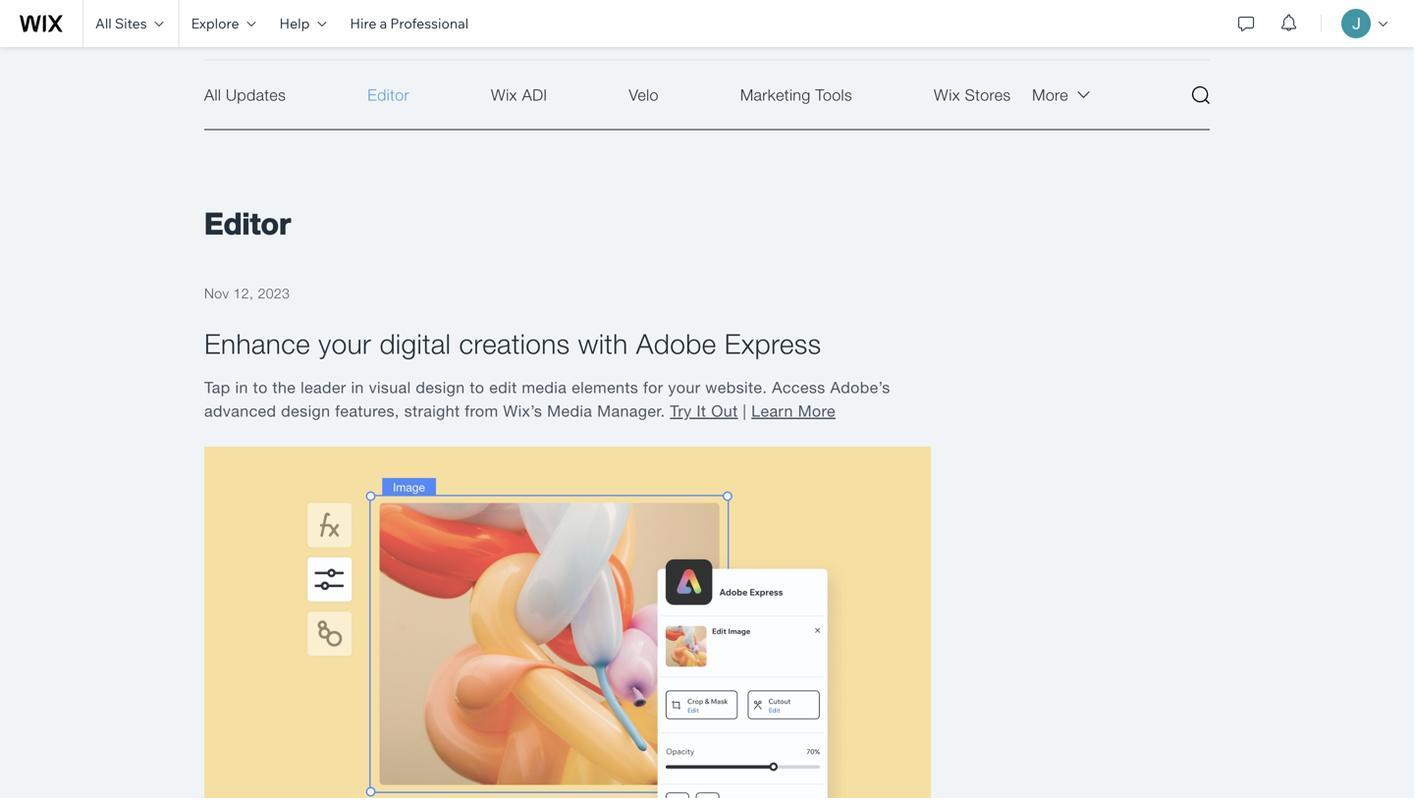 Task type: locate. For each thing, give the bounding box(es) containing it.
help button
[[268, 0, 338, 47]]

professional
[[390, 15, 469, 32]]

hire a professional link
[[338, 0, 481, 47]]

help
[[280, 15, 310, 32]]

explore
[[191, 15, 239, 32]]

all sites
[[95, 15, 147, 32]]



Task type: vqa. For each thing, say whether or not it's contained in the screenshot.
Sites
yes



Task type: describe. For each thing, give the bounding box(es) containing it.
sites
[[115, 15, 147, 32]]

hire
[[350, 15, 377, 32]]

all
[[95, 15, 112, 32]]

a
[[380, 15, 387, 32]]

hire a professional
[[350, 15, 469, 32]]



